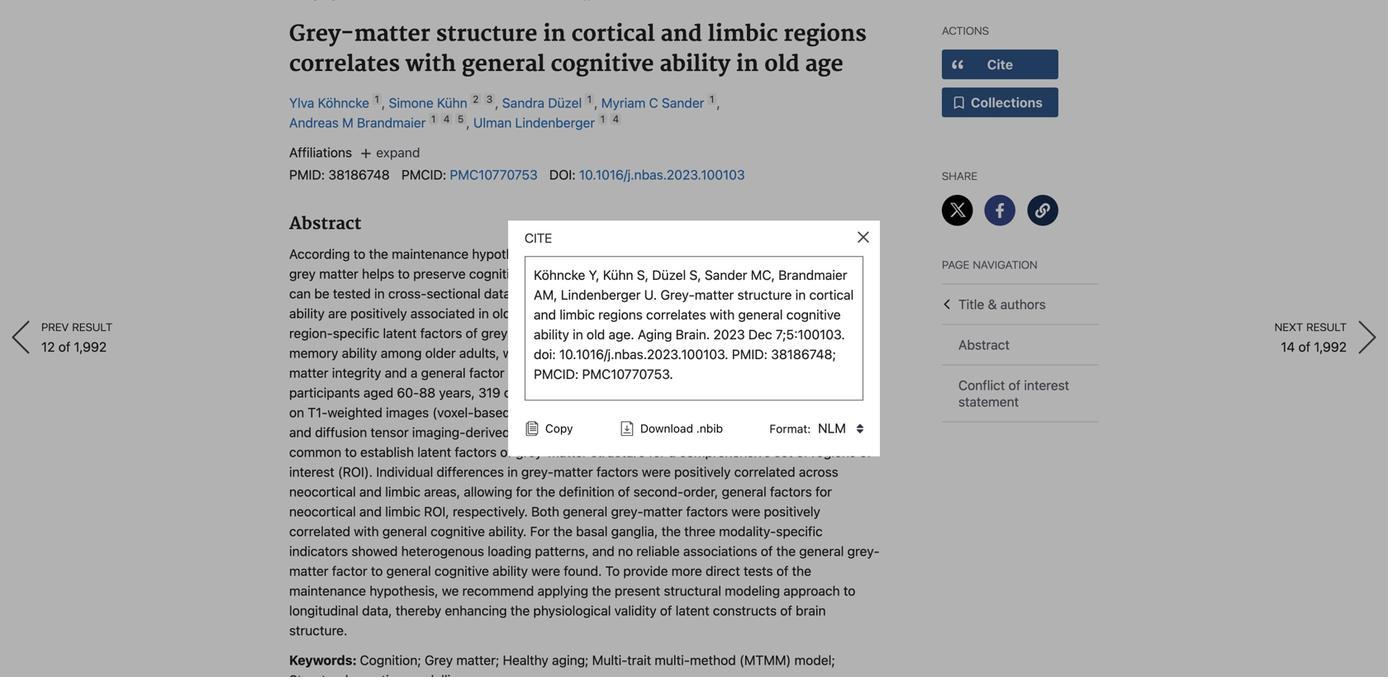 Task type: locate. For each thing, give the bounding box(es) containing it.
0 horizontal spatial düzel
[[548, 95, 582, 111]]

sander for s,
[[705, 267, 747, 283]]

conflict of interest statement link
[[942, 366, 1099, 422]]

establish
[[360, 444, 414, 460]]

physiological
[[533, 603, 611, 619]]

variables
[[773, 385, 826, 401]]

structure up the who
[[738, 287, 792, 303]]

sander inside sandra düzel 1 , myriam c sander 1 , andreas m brandmaier 1 4 5 , ulman lindenberger 1 4
[[662, 95, 704, 111]]

citation dialog dialog
[[0, 0, 1388, 678]]

köhncke down u.
[[614, 306, 665, 321]]

found.
[[564, 563, 602, 579]]

sander left mc,
[[705, 267, 747, 283]]

matter inside grey-matter structure in cortical and limbic regions correlates with general cognitive ability in old age
[[354, 21, 430, 48]]

cortical up myriam
[[572, 21, 655, 48]]

0 vertical spatial et
[[593, 246, 605, 262]]

old left age
[[765, 51, 800, 78]]

(2021),
[[701, 306, 744, 321]]

to up helps
[[353, 246, 365, 262]]

köhncke y, kühn s, düzel s, sander mc, brandmaier am, lindenberger u. grey-matter structure in cortical and limbic regions correlates with general cognitive ability in old age. aging brain. 2023 dec 7;5:100103. doi: 10.1016/j.nbas.2023.100103. pmid: 38186748; pmcid: pmc10770753.
[[534, 267, 854, 382]]

abstract
[[289, 213, 361, 235], [959, 337, 1010, 353]]

for
[[530, 524, 550, 539]]

0 vertical spatial are
[[328, 306, 347, 321]]

cite up collections button
[[987, 57, 1013, 72]]

2012),
[[629, 246, 667, 262]]

0 horizontal spatial hypothesis
[[472, 246, 537, 262]]

cognitive up episodic
[[786, 307, 841, 323]]

dec
[[749, 327, 772, 343]]

1 result from the left
[[72, 319, 112, 334]]

indicator
[[717, 385, 769, 401]]

2 result from the left
[[1307, 319, 1347, 334]]

2 vertical spatial regions
[[812, 444, 856, 460]]

correlates
[[289, 51, 400, 78], [646, 307, 706, 323]]

cognitive down the doi:
[[524, 365, 578, 381]]

cite inside button
[[987, 57, 1013, 72]]

cite for 'cite' document
[[525, 228, 552, 246]]

0 horizontal spatial et
[[593, 246, 605, 262]]

abstract up the according
[[289, 213, 361, 235]]

1 vertical spatial associated
[[691, 325, 756, 341]]

0 horizontal spatial cite
[[525, 228, 552, 246]]

functioning
[[527, 266, 595, 282]]

correlates inside grey-matter structure in cortical and limbic regions correlates with general cognitive ability in old age
[[289, 51, 400, 78]]

were up second-
[[642, 464, 671, 480]]

factor up 319
[[469, 365, 505, 381]]

5
[[458, 113, 464, 125]]

three
[[684, 524, 716, 539]]

both
[[531, 504, 559, 520]]

general up "modality-"
[[722, 484, 767, 500]]

imaging
[[632, 385, 679, 401], [783, 405, 830, 420]]

cortical inside köhncke y, kühn s, düzel s, sander mc, brandmaier am, lindenberger u. grey-matter structure in cortical and limbic regions correlates with general cognitive ability in old age. aging brain. 2023 dec 7;5:100103. doi: 10.1016/j.nbas.2023.100103. pmid: 38186748; pmcid: pmc10770753.
[[809, 287, 854, 303]]

abstract up conflict
[[959, 337, 1010, 353]]

into
[[598, 266, 621, 282]]

regions inside 'according to the maintenance hypothesis (nyberg et al., 2012), structural integrity of the brain's grey matter helps to preserve cognitive functioning into old age. a corollary of this hypothesis that can be tested in cross-sectional data is that grey-matter structural integrity and general cognitive ability are positively associated in old age. building on köhncke et al. (2021), who found that region-specific latent factors of grey-matter integrity are positively associated with episodic memory ability among older adults, we examine associations between general factors of grey- matter integrity and a general factor of cognitive ability in a cross-sectional sample of 1466 participants aged 60-88 years, 319 of whom contributed imaging data. indicator variables based on t1-weighted images (voxel-based morphometry, vbm), magnetization-transfer imaging (mt), and diffusion tensor imaging-derived mean diffusivity (md) had sufficient portions of variance in common to establish latent factors of grey-matter structure for a comprehensive set of regions of interest (roi). individual differences in grey-matter factors were positively correlated across neocortical and limbic areas, allowing for the definition of second-order, general factors for neocortical and limbic roi, respectively. both general grey-matter factors were positively correlated with general cognitive ability. for the basal ganglia, the three modality-specific indicators showed heterogenous loading patterns, and no reliable associations of the general grey- matter factor to general cognitive ability were found. to provide more direct tests of the maintenance hypothesis, we recommend applying the present structural modeling approach to longitudinal data, thereby enhancing the physiological validity of latent constructs of brain structure.'
[[812, 444, 856, 460]]

10.1016/j.nbas.2023.100103
[[579, 167, 745, 182]]

0 horizontal spatial sectional
[[427, 286, 481, 301]]

old inside köhncke y, kühn s, düzel s, sander mc, brandmaier am, lindenberger u. grey-matter structure in cortical and limbic regions correlates with general cognitive ability in old age. aging brain. 2023 dec 7;5:100103. doi: 10.1016/j.nbas.2023.100103. pmid: 38186748; pmcid: pmc10770753.
[[587, 327, 605, 343]]

lindenberger down the sandra düzel link
[[515, 115, 595, 130]]

1,992 inside prev result 12 of 1,992
[[74, 339, 107, 355]]

old inside grey-matter structure in cortical and limbic regions correlates with general cognitive ability in old age
[[765, 51, 800, 78]]

result for next result 14 of 1,992
[[1307, 319, 1347, 334]]

1 horizontal spatial brandmaier
[[779, 267, 847, 283]]

0 horizontal spatial correlated
[[289, 524, 350, 539]]

0 horizontal spatial abstract
[[289, 213, 361, 235]]

1 vertical spatial on
[[289, 405, 304, 420]]

düzel up ulman lindenberger link on the top left of page
[[548, 95, 582, 111]]

result
[[72, 319, 112, 334], [1307, 319, 1347, 334]]

cite for cite button
[[987, 57, 1013, 72]]

matter up (2021),
[[695, 287, 734, 303]]

of up statement
[[1009, 378, 1021, 393]]

age. up 10.1016/j.nbas.2023.100103.
[[609, 327, 634, 343]]

of right "12"
[[58, 339, 70, 355]]

1 horizontal spatial based
[[829, 385, 866, 401]]

collections
[[971, 95, 1043, 110]]

latent up among on the bottom of the page
[[383, 325, 417, 341]]

indicators
[[289, 544, 348, 559]]

0 horizontal spatial we
[[442, 583, 459, 599]]

2 horizontal spatial for
[[815, 484, 832, 500]]

0 horizontal spatial imaging
[[632, 385, 679, 401]]

age.
[[646, 266, 672, 282], [514, 306, 540, 321], [609, 327, 634, 343]]

0 vertical spatial interest
[[1024, 378, 1069, 393]]

1 vertical spatial köhncke
[[534, 267, 585, 283]]

1 horizontal spatial pmcid:
[[534, 367, 579, 382]]

2 neocortical from the top
[[289, 504, 356, 520]]

page navigation
[[942, 256, 1038, 272]]

1 horizontal spatial are
[[609, 325, 628, 341]]

0 horizontal spatial 4 link
[[441, 113, 452, 125]]

result right prev
[[72, 319, 112, 334]]

grey-
[[289, 21, 354, 48], [661, 287, 695, 303]]

düzel inside sandra düzel 1 , myriam c sander 1 , andreas m brandmaier 1 4 5 , ulman lindenberger 1 4
[[548, 95, 582, 111]]

regions down variance
[[812, 444, 856, 460]]

specific down tested
[[333, 325, 379, 341]]

kühn inside köhncke y, kühn s, düzel s, sander mc, brandmaier am, lindenberger u. grey-matter structure in cortical and limbic regions correlates with general cognitive ability in old age. aging brain. 2023 dec 7;5:100103. doi: 10.1016/j.nbas.2023.100103. pmid: 38186748; pmcid: pmc10770753.
[[603, 267, 633, 283]]

neocortical down (roi).
[[289, 484, 356, 500]]

data.
[[683, 385, 713, 401]]

kühn
[[437, 95, 467, 111], [603, 267, 633, 283]]

0 vertical spatial pmid:
[[289, 167, 325, 182]]

0 vertical spatial grey-
[[289, 21, 354, 48]]

cross- down between
[[645, 365, 683, 381]]

1 vertical spatial based
[[474, 405, 511, 420]]

title & authors
[[959, 297, 1046, 312]]

0 horizontal spatial associated
[[411, 306, 475, 321]]

regions up age
[[784, 21, 867, 48]]

brandmaier inside sandra düzel 1 , myriam c sander 1 , andreas m brandmaier 1 4 5 , ulman lindenberger 1 4
[[357, 115, 426, 130]]

keywords:
[[289, 653, 360, 668]]

0 horizontal spatial kühn
[[437, 95, 467, 111]]

neocortical up 'indicators'
[[289, 504, 356, 520]]

sander for c
[[662, 95, 704, 111]]

cognition; grey matter; healthy aging; multi-trait multi-method (mtmm) model; structural equation modelling.
[[289, 653, 835, 678]]

grey-
[[554, 286, 587, 301], [481, 325, 514, 341], [818, 345, 851, 361], [516, 444, 548, 460], [521, 464, 554, 480], [611, 504, 643, 520], [847, 544, 880, 559]]

1 horizontal spatial were
[[642, 464, 671, 480]]

1 vertical spatial abstract
[[959, 337, 1010, 353]]

cognitive up myriam
[[551, 51, 654, 78]]

2 horizontal spatial were
[[732, 504, 760, 520]]

preserve
[[413, 266, 466, 282]]

general up hypothesis, at the bottom left of page
[[386, 563, 431, 579]]

latent
[[383, 325, 417, 341], [417, 444, 451, 460], [676, 603, 710, 619]]

1 up andreas m brandmaier link
[[375, 93, 379, 105]]

1 horizontal spatial interest
[[1024, 378, 1069, 393]]

1 vertical spatial sander
[[705, 267, 747, 283]]

factors down order,
[[686, 504, 728, 520]]

associations up direct
[[683, 544, 757, 559]]

0 horizontal spatial brandmaier
[[357, 115, 426, 130]]

sander inside köhncke y, kühn s, düzel s, sander mc, brandmaier am, lindenberger u. grey-matter structure in cortical and limbic regions correlates with general cognitive ability in old age. aging brain. 2023 dec 7;5:100103. doi: 10.1016/j.nbas.2023.100103. pmid: 38186748; pmcid: pmc10770753.
[[705, 267, 747, 283]]

ability
[[660, 51, 730, 78], [289, 306, 325, 321], [534, 327, 569, 343], [342, 345, 377, 361], [582, 365, 617, 381], [492, 563, 528, 579]]

0 vertical spatial imaging
[[632, 385, 679, 401]]

(nyberg
[[541, 246, 590, 262]]

0 horizontal spatial are
[[328, 306, 347, 321]]

recommend
[[462, 583, 534, 599]]

4
[[444, 113, 450, 125], [613, 113, 619, 125]]

1 horizontal spatial age.
[[609, 327, 634, 343]]

statement
[[959, 394, 1019, 410]]

1 link right 'c'
[[707, 93, 717, 105]]

pmid: 38186748
[[289, 167, 390, 182]]

1 4 link from the left
[[441, 113, 452, 125]]

0 horizontal spatial specific
[[333, 325, 379, 341]]

1 vertical spatial we
[[442, 583, 459, 599]]

0 horizontal spatial on
[[289, 405, 304, 420]]

ability.
[[489, 524, 527, 539]]

1 horizontal spatial latent
[[417, 444, 451, 460]]

structure down (md)
[[591, 444, 645, 460]]

grey- inside köhncke y, kühn s, düzel s, sander mc, brandmaier am, lindenberger u. grey-matter structure in cortical and limbic regions correlates with general cognitive ability in old age. aging brain. 2023 dec 7;5:100103. doi: 10.1016/j.nbas.2023.100103. pmid: 38186748; pmcid: pmc10770753.
[[661, 287, 695, 303]]

1 horizontal spatial cortical
[[809, 287, 854, 303]]

1 vertical spatial maintenance
[[289, 583, 366, 599]]

factor down showed
[[332, 563, 367, 579]]

magnetization-
[[642, 405, 732, 420]]

0 vertical spatial structural
[[671, 246, 728, 262]]

age. left a
[[646, 266, 672, 282]]

et
[[593, 246, 605, 262], [669, 306, 681, 321]]

1 1,992 from the left
[[74, 339, 107, 355]]

matter down memory
[[289, 365, 329, 381]]

download
[[640, 422, 693, 436]]

1 horizontal spatial köhncke
[[534, 267, 585, 283]]

1 horizontal spatial 4 link
[[610, 113, 622, 125]]

to
[[353, 246, 365, 262], [398, 266, 410, 282], [345, 444, 357, 460], [371, 563, 383, 579], [844, 583, 856, 599]]

a up 60-
[[411, 365, 418, 381]]

1 vertical spatial pmid:
[[732, 347, 768, 363]]

0 horizontal spatial pmcid:
[[402, 167, 446, 182]]

hypothesis down "brain's"
[[783, 266, 849, 282]]

1 horizontal spatial correlated
[[734, 464, 795, 480]]

1 horizontal spatial et
[[669, 306, 681, 321]]

modeling
[[725, 583, 780, 599]]

of up set
[[784, 425, 796, 440]]

structural up corollary
[[671, 246, 728, 262]]

neocortical
[[289, 484, 356, 500], [289, 504, 356, 520]]

1 horizontal spatial cite
[[987, 57, 1013, 72]]

of down derived
[[500, 444, 512, 460]]

cite inside document
[[525, 228, 552, 246]]

andreas
[[289, 115, 339, 130]]

38186748;
[[771, 347, 836, 363]]

comprehensive
[[679, 444, 771, 460]]

0 vertical spatial correlates
[[289, 51, 400, 78]]

of right validity
[[660, 603, 672, 619]]

age. inside köhncke y, kühn s, düzel s, sander mc, brandmaier am, lindenberger u. grey-matter structure in cortical and limbic regions correlates with general cognitive ability in old age. aging brain. 2023 dec 7;5:100103. doi: 10.1016/j.nbas.2023.100103. pmid: 38186748; pmcid: pmc10770753.
[[609, 327, 634, 343]]

result inside prev result 12 of 1,992
[[72, 319, 112, 334]]

&
[[988, 297, 997, 312]]

2 1,992 from the left
[[1314, 339, 1347, 355]]

matter down second-
[[643, 504, 683, 520]]

1 vertical spatial neocortical
[[289, 504, 356, 520]]

integrity up aged
[[332, 365, 381, 381]]

y,
[[589, 267, 600, 283]]

1 vertical spatial brandmaier
[[779, 267, 847, 283]]

aging
[[638, 327, 672, 343]]

1 down myriam
[[600, 113, 605, 125]]

correlates up ylva köhncke
[[289, 51, 400, 78]]

general up dec
[[738, 307, 783, 323]]

0 horizontal spatial maintenance
[[289, 583, 366, 599]]

12
[[41, 339, 55, 355]]

1 vertical spatial cite
[[525, 228, 552, 246]]

cross-
[[388, 286, 427, 301], [645, 365, 683, 381]]

of
[[784, 246, 796, 262], [743, 266, 755, 282], [466, 325, 478, 341], [58, 339, 70, 355], [1299, 339, 1311, 355], [803, 345, 815, 361], [508, 365, 520, 381], [787, 365, 799, 381], [1009, 378, 1021, 393], [504, 385, 516, 401], [784, 425, 796, 440], [500, 444, 512, 460], [796, 444, 808, 460], [860, 444, 872, 460], [618, 484, 630, 500], [761, 544, 773, 559], [777, 563, 789, 579], [660, 603, 672, 619], [780, 603, 792, 619]]

data,
[[362, 603, 392, 619]]

tests
[[744, 563, 773, 579]]

0 horizontal spatial s,
[[637, 267, 649, 283]]

equation
[[352, 672, 404, 678]]

correlates inside köhncke y, kühn s, düzel s, sander mc, brandmaier am, lindenberger u. grey-matter structure in cortical and limbic regions correlates with general cognitive ability in old age. aging brain. 2023 dec 7;5:100103. doi: 10.1016/j.nbas.2023.100103. pmid: 38186748; pmcid: pmc10770753.
[[646, 307, 706, 323]]

köhncke inside 'according to the maintenance hypothesis (nyberg et al., 2012), structural integrity of the brain's grey matter helps to preserve cognitive functioning into old age. a corollary of this hypothesis that can be tested in cross-sectional data is that grey-matter structural integrity and general cognitive ability are positively associated in old age. building on köhncke et al. (2021), who found that region-specific latent factors of grey-matter integrity are positively associated with episodic memory ability among older adults, we examine associations between general factors of grey- matter integrity and a general factor of cognitive ability in a cross-sectional sample of 1466 participants aged 60-88 years, 319 of whom contributed imaging data. indicator variables based on t1-weighted images (voxel-based morphometry, vbm), magnetization-transfer imaging (mt), and diffusion tensor imaging-derived mean diffusivity (md) had sufficient portions of variance in common to establish latent factors of grey-matter structure for a comprehensive set of regions of interest (roi). individual differences in grey-matter factors were positively correlated across neocortical and limbic areas, allowing for the definition of second-order, general factors for neocortical and limbic roi, respectively. both general grey-matter factors were positively correlated with general cognitive ability. for the basal ganglia, the three modality-specific indicators showed heterogenous loading patterns, and no reliable associations of the general grey- matter factor to general cognitive ability were found. to provide more direct tests of the maintenance hypothesis, we recommend applying the present structural modeling approach to longitudinal data, thereby enhancing the physiological validity of latent constructs of brain structure.'
[[614, 306, 665, 321]]

structure inside grey-matter structure in cortical and limbic regions correlates with general cognitive ability in old age
[[436, 21, 537, 48]]

2 4 link from the left
[[610, 113, 622, 125]]

1,992 inside "next result 14 of 1,992"
[[1314, 339, 1347, 355]]

1 horizontal spatial factor
[[469, 365, 505, 381]]

1 vertical spatial interest
[[289, 464, 334, 480]]

a
[[411, 365, 418, 381], [634, 365, 641, 381], [669, 444, 676, 460]]

1 link for ulman lindenberger
[[598, 113, 607, 125]]

1 horizontal spatial specific
[[776, 524, 823, 539]]

0 horizontal spatial grey-
[[289, 21, 354, 48]]

4 link down myriam
[[610, 113, 622, 125]]

according
[[289, 246, 350, 262]]

that
[[852, 266, 876, 282], [527, 286, 551, 301], [814, 306, 838, 321]]

imaging down variables
[[783, 405, 830, 420]]

prev
[[41, 319, 69, 334]]

constructs
[[713, 603, 777, 619]]

age
[[805, 51, 843, 78]]

cognitive up "heterogenous"
[[431, 524, 485, 539]]

latent down more
[[676, 603, 710, 619]]

1 vertical spatial structure
[[738, 287, 792, 303]]

for up both
[[516, 484, 533, 500]]

cite document
[[508, 221, 880, 457]]

0 vertical spatial on
[[595, 306, 610, 321]]

of right 319
[[504, 385, 516, 401]]

aging;
[[552, 653, 589, 668]]

and up to
[[592, 544, 615, 559]]

of right 14 at bottom right
[[1299, 339, 1311, 355]]

in
[[543, 21, 566, 48], [736, 51, 759, 78], [374, 286, 385, 301], [796, 287, 806, 303], [479, 306, 489, 321], [573, 327, 583, 343], [621, 365, 631, 381], [853, 425, 864, 440], [507, 464, 518, 480]]

1 link up andreas m brandmaier link
[[372, 93, 382, 105]]

0 horizontal spatial latent
[[383, 325, 417, 341]]

cognitive inside grey-matter structure in cortical and limbic regions correlates with general cognitive ability in old age
[[551, 51, 654, 78]]

found
[[776, 306, 810, 321]]

(roi).
[[338, 464, 373, 480]]

result inside "next result 14 of 1,992"
[[1307, 319, 1347, 334]]

0 vertical spatial sander
[[662, 95, 704, 111]]

0 vertical spatial sectional
[[427, 286, 481, 301]]

sectional up data.
[[683, 365, 737, 381]]

mc,
[[751, 267, 775, 283]]

ability up examine
[[534, 327, 569, 343]]

we right the 'adults,'
[[503, 345, 520, 361]]

sander right 'c'
[[662, 95, 704, 111]]

0 vertical spatial latent
[[383, 325, 417, 341]]

and down am,
[[534, 307, 556, 323]]

0 horizontal spatial structure
[[436, 21, 537, 48]]

1 vertical spatial sectional
[[683, 365, 737, 381]]

0 horizontal spatial for
[[516, 484, 533, 500]]

düzel up u.
[[652, 267, 686, 283]]

0 vertical spatial brandmaier
[[357, 115, 426, 130]]

structural
[[671, 246, 728, 262], [629, 286, 687, 301], [664, 583, 721, 599]]

ganglia,
[[611, 524, 658, 539]]

ability inside köhncke y, kühn s, düzel s, sander mc, brandmaier am, lindenberger u. grey-matter structure in cortical and limbic regions correlates with general cognitive ability in old age. aging brain. 2023 dec 7;5:100103. doi: 10.1016/j.nbas.2023.100103. pmid: 38186748; pmcid: pmc10770753.
[[534, 327, 569, 343]]

matter down into
[[587, 286, 626, 301]]

cortical inside grey-matter structure in cortical and limbic regions correlates with general cognitive ability in old age
[[572, 21, 655, 48]]

old down data
[[492, 306, 511, 321]]

et left "al."
[[669, 306, 681, 321]]

0 vertical spatial cortical
[[572, 21, 655, 48]]

0 horizontal spatial interest
[[289, 464, 334, 480]]

and down among on the bottom of the page
[[385, 365, 407, 381]]

maintenance up preserve
[[392, 246, 469, 262]]

2 horizontal spatial age.
[[646, 266, 672, 282]]

0 vertical spatial abstract
[[289, 213, 361, 235]]

pmc10770753.
[[582, 367, 673, 382]]

helps
[[362, 266, 394, 282]]

pmc10770753
[[450, 167, 538, 182]]

4 link
[[441, 113, 452, 125], [610, 113, 622, 125]]

for
[[649, 444, 665, 460], [516, 484, 533, 500], [815, 484, 832, 500]]

1 link down simone kühn link
[[429, 113, 438, 125]]

for down across
[[815, 484, 832, 500]]

0 vertical spatial age.
[[646, 266, 672, 282]]

1 horizontal spatial hypothesis
[[783, 266, 849, 282]]

pmcid:
[[402, 167, 446, 182], [534, 367, 579, 382]]

based down 319
[[474, 405, 511, 420]]

healthy
[[503, 653, 549, 668]]

general inside grey-matter structure in cortical and limbic regions correlates with general cognitive ability in old age
[[462, 51, 545, 78]]

of inside conflict of interest statement
[[1009, 378, 1021, 393]]

0 vertical spatial regions
[[784, 21, 867, 48]]

1 horizontal spatial pmid:
[[732, 347, 768, 363]]

1 vertical spatial lindenberger
[[561, 287, 641, 303]]

0 vertical spatial lindenberger
[[515, 115, 595, 130]]

0 horizontal spatial pmid:
[[289, 167, 325, 182]]

with down the who
[[759, 325, 785, 341]]

present
[[615, 583, 660, 599]]

0 vertical spatial specific
[[333, 325, 379, 341]]

interest down 'abstract' link
[[1024, 378, 1069, 393]]

0 vertical spatial cite
[[987, 57, 1013, 72]]

structural down more
[[664, 583, 721, 599]]

, right 'c'
[[717, 95, 720, 111]]

factors down across
[[770, 484, 812, 500]]

can
[[289, 286, 311, 301]]

1 vertical spatial cortical
[[809, 287, 854, 303]]

cortical
[[572, 21, 655, 48], [809, 287, 854, 303]]

0 vertical spatial pmcid:
[[402, 167, 446, 182]]



Task type: vqa. For each thing, say whether or not it's contained in the screenshot.
modelling.
yes



Task type: describe. For each thing, give the bounding box(es) containing it.
1 neocortical from the top
[[289, 484, 356, 500]]

adults,
[[459, 345, 499, 361]]

1 horizontal spatial that
[[814, 306, 838, 321]]

regions inside grey-matter structure in cortical and limbic regions correlates with general cognitive ability in old age
[[784, 21, 867, 48]]

data
[[484, 286, 511, 301]]

integrity down building
[[556, 325, 606, 341]]

0 vertical spatial hypothesis
[[472, 246, 537, 262]]

1 vertical spatial correlated
[[289, 524, 350, 539]]

title & authors link
[[942, 285, 1099, 324]]

1 horizontal spatial on
[[595, 306, 610, 321]]

1 horizontal spatial a
[[634, 365, 641, 381]]

factors up definition
[[597, 464, 638, 480]]

factors up sample
[[757, 345, 799, 361]]

38186748
[[328, 167, 390, 182]]

with inside grey-matter structure in cortical and limbic regions correlates with general cognitive ability in old age
[[406, 51, 456, 78]]

0 vertical spatial köhncke
[[318, 95, 369, 111]]

in up "found" at the right top of page
[[796, 287, 806, 303]]

images
[[386, 405, 429, 420]]

4 link for andreas m brandmaier
[[441, 113, 452, 125]]

in left age
[[736, 51, 759, 78]]

of up the 'adults,'
[[466, 325, 478, 341]]

u.
[[644, 287, 657, 303]]

general up showed
[[382, 524, 427, 539]]

multi-
[[592, 653, 627, 668]]

in up the sandra düzel link
[[543, 21, 566, 48]]

ability up contributed
[[582, 365, 617, 381]]

diffusivity
[[550, 425, 609, 440]]

cognitive inside köhncke y, kühn s, düzel s, sander mc, brandmaier am, lindenberger u. grey-matter structure in cortical and limbic regions correlates with general cognitive ability in old age. aging brain. 2023 dec 7;5:100103. doi: 10.1016/j.nbas.2023.100103. pmid: 38186748; pmcid: pmc10770753.
[[786, 307, 841, 323]]

grey- inside grey-matter structure in cortical and limbic regions correlates with general cognitive ability in old age
[[289, 21, 354, 48]]

1 horizontal spatial sectional
[[683, 365, 737, 381]]

positively up 10.1016/j.nbas.2023.100103.
[[631, 325, 688, 341]]

1 horizontal spatial maintenance
[[392, 246, 469, 262]]

2 horizontal spatial a
[[669, 444, 676, 460]]

0 horizontal spatial a
[[411, 365, 418, 381]]

pmcid: pmc10770753
[[402, 167, 538, 182]]

2 link
[[470, 93, 481, 105]]

individual
[[376, 464, 433, 480]]

simone kühn link
[[389, 95, 467, 111]]

interest inside 'according to the maintenance hypothesis (nyberg et al., 2012), structural integrity of the brain's grey matter helps to preserve cognitive functioning into old age. a corollary of this hypothesis that can be tested in cross-sectional data is that grey-matter structural integrity and general cognitive ability are positively associated in old age. building on köhncke et al. (2021), who found that region-specific latent factors of grey-matter integrity are positively associated with episodic memory ability among older adults, we examine associations between general factors of grey- matter integrity and a general factor of cognitive ability in a cross-sectional sample of 1466 participants aged 60-88 years, 319 of whom contributed imaging data. indicator variables based on t1-weighted images (voxel-based morphometry, vbm), magnetization-transfer imaging (mt), and diffusion tensor imaging-derived mean diffusivity (md) had sufficient portions of variance in common to establish latent factors of grey-matter structure for a comprehensive set of regions of interest (roi). individual differences in grey-matter factors were positively correlated across neocortical and limbic areas, allowing for the definition of second-order, general factors for neocortical and limbic roi, respectively. both general grey-matter factors were positively correlated with general cognitive ability. for the basal ganglia, the three modality-specific indicators showed heterogenous loading patterns, and no reliable associations of the general grey- matter factor to general cognitive ability were found. to provide more direct tests of the maintenance hypothesis, we recommend applying the present structural modeling approach to longitudinal data, thereby enhancing the physiological validity of latent constructs of brain structure.'
[[289, 464, 334, 480]]

tensor
[[371, 425, 409, 440]]

10.1016/j.nbas.2023.100103.
[[559, 347, 729, 363]]

cognitive up data
[[469, 266, 524, 282]]

general inside köhncke y, kühn s, düzel s, sander mc, brandmaier am, lindenberger u. grey-matter structure in cortical and limbic regions correlates with general cognitive ability in old age. aging brain. 2023 dec 7;5:100103. doi: 10.1016/j.nbas.2023.100103. pmid: 38186748; pmcid: pmc10770753.
[[738, 307, 783, 323]]

conflict of interest statement
[[959, 378, 1069, 410]]

andreas m brandmaier link
[[289, 115, 426, 130]]

brain's
[[823, 246, 863, 262]]

limbic inside köhncke y, kühn s, düzel s, sander mc, brandmaier am, lindenberger u. grey-matter structure in cortical and limbic regions correlates with general cognitive ability in old age. aging brain. 2023 dec 7;5:100103. doi: 10.1016/j.nbas.2023.100103. pmid: 38186748; pmcid: pmc10770753.
[[560, 307, 595, 323]]

transfer
[[732, 405, 779, 420]]

thereby
[[396, 603, 441, 619]]

1 horizontal spatial cross-
[[645, 365, 683, 381]]

köhncke inside köhncke y, kühn s, düzel s, sander mc, brandmaier am, lindenberger u. grey-matter structure in cortical and limbic regions correlates with general cognitive ability in old age. aging brain. 2023 dec 7;5:100103. doi: 10.1016/j.nbas.2023.100103. pmid: 38186748; pmcid: pmc10770753.
[[534, 267, 585, 283]]

multi-
[[655, 653, 690, 668]]

2023
[[714, 327, 745, 343]]

and inside grey-matter structure in cortical and limbic regions correlates with general cognitive ability in old age
[[661, 21, 702, 48]]

and down (roi).
[[359, 484, 382, 500]]

old right into
[[624, 266, 642, 282]]

collections button
[[942, 88, 1059, 117]]

cognitive down "brain's"
[[817, 286, 872, 301]]

differences
[[437, 464, 504, 480]]

variance
[[799, 425, 850, 440]]

1 vertical spatial are
[[609, 325, 628, 341]]

brain
[[796, 603, 826, 619]]

of up variables
[[787, 365, 799, 381]]

2 vertical spatial structural
[[664, 583, 721, 599]]

mean
[[514, 425, 547, 440]]

1 vertical spatial hypothesis
[[783, 266, 849, 282]]

lindenberger inside köhncke y, kühn s, düzel s, sander mc, brandmaier am, lindenberger u. grey-matter structure in cortical and limbic regions correlates with general cognitive ability in old age. aging brain. 2023 dec 7;5:100103. doi: 10.1016/j.nbas.2023.100103. pmid: 38186748; pmcid: pmc10770753.
[[561, 287, 641, 303]]

1 down simone kühn link
[[431, 113, 436, 125]]

1 link for myriam c sander
[[707, 93, 717, 105]]

4 link for ulman lindenberger
[[610, 113, 622, 125]]

in down helps
[[374, 286, 385, 301]]

in down data
[[479, 306, 489, 321]]

t1-
[[308, 405, 328, 420]]

episodic
[[788, 325, 838, 341]]

brain.
[[676, 327, 710, 343]]

common
[[289, 444, 341, 460]]

1 4 from the left
[[444, 113, 450, 125]]

3
[[486, 93, 493, 105]]

of inside "next result 14 of 1,992"
[[1299, 339, 1311, 355]]

matter up the doi:
[[514, 325, 553, 341]]

of left "brain's"
[[784, 246, 796, 262]]

to right approach
[[844, 583, 856, 599]]

factors up older
[[420, 325, 462, 341]]

positively up order,
[[674, 464, 731, 480]]

, left myriam
[[594, 95, 598, 111]]

matter up tested
[[319, 266, 358, 282]]

order,
[[683, 484, 718, 500]]

, up andreas m brandmaier link
[[382, 95, 389, 111]]

m
[[342, 115, 354, 130]]

pmcid: inside köhncke y, kühn s, düzel s, sander mc, brandmaier am, lindenberger u. grey-matter structure in cortical and limbic regions correlates with general cognitive ability in old age. aging brain. 2023 dec 7;5:100103. doi: 10.1016/j.nbas.2023.100103. pmid: 38186748; pmcid: pmc10770753.
[[534, 367, 579, 382]]

1 vertical spatial were
[[732, 504, 760, 520]]

ulman
[[473, 115, 512, 130]]

in down 10.1016/j.nbas.2023.100103.
[[621, 365, 631, 381]]

ability left among on the bottom of the page
[[342, 345, 377, 361]]

with inside köhncke y, kühn s, düzel s, sander mc, brandmaier am, lindenberger u. grey-matter structure in cortical and limbic regions correlates with general cognitive ability in old age. aging brain. 2023 dec 7;5:100103. doi: 10.1016/j.nbas.2023.100103. pmid: 38186748; pmcid: pmc10770753.
[[710, 307, 735, 323]]

diffusion
[[315, 425, 367, 440]]

imaging-
[[412, 425, 466, 440]]

in down building
[[573, 327, 583, 343]]

structure inside 'according to the maintenance hypothesis (nyberg et al., 2012), structural integrity of the brain's grey matter helps to preserve cognitive functioning into old age. a corollary of this hypothesis that can be tested in cross-sectional data is that grey-matter structural integrity and general cognitive ability are positively associated in old age. building on köhncke et al. (2021), who found that region-specific latent factors of grey-matter integrity are positively associated with episodic memory ability among older adults, we examine associations between general factors of grey- matter integrity and a general factor of cognitive ability in a cross-sectional sample of 1466 participants aged 60-88 years, 319 of whom contributed imaging data. indicator variables based on t1-weighted images (voxel-based morphometry, vbm), magnetization-transfer imaging (mt), and diffusion tensor imaging-derived mean diffusivity (md) had sufficient portions of variance in common to establish latent factors of grey-matter structure for a comprehensive set of regions of interest (roi). individual differences in grey-matter factors were positively correlated across neocortical and limbic areas, allowing for the definition of second-order, general factors for neocortical and limbic roi, respectively. both general grey-matter factors were positively correlated with general cognitive ability. for the basal ganglia, the three modality-specific indicators showed heterogenous loading patterns, and no reliable associations of the general grey- matter factor to general cognitive ability were found. to provide more direct tests of the maintenance hypothesis, we recommend applying the present structural modeling approach to longitudinal data, thereby enhancing the physiological validity of latent constructs of brain structure.'
[[591, 444, 645, 460]]

whom
[[520, 385, 556, 401]]

tested
[[333, 286, 371, 301]]

1 vertical spatial that
[[527, 286, 551, 301]]

1 vertical spatial structural
[[629, 286, 687, 301]]

positively down tested
[[351, 306, 407, 321]]

matter inside köhncke y, kühn s, düzel s, sander mc, brandmaier am, lindenberger u. grey-matter structure in cortical and limbic regions correlates with general cognitive ability in old age. aging brain. 2023 dec 7;5:100103. doi: 10.1016/j.nbas.2023.100103. pmid: 38186748; pmcid: pmc10770753.
[[695, 287, 734, 303]]

had
[[646, 425, 668, 440]]

matter up definition
[[554, 464, 593, 480]]

who
[[747, 306, 772, 321]]

be
[[314, 286, 329, 301]]

general up "found" at the right top of page
[[769, 286, 814, 301]]

lindenberger inside sandra düzel 1 , myriam c sander 1 , andreas m brandmaier 1 4 5 , ulman lindenberger 1 4
[[515, 115, 595, 130]]

of left second-
[[618, 484, 630, 500]]

to
[[605, 563, 620, 579]]

general up approach
[[799, 544, 844, 559]]

interest inside conflict of interest statement
[[1024, 378, 1069, 393]]

1 s, from the left
[[637, 267, 649, 283]]

in down (mt),
[[853, 425, 864, 440]]

am,
[[534, 287, 557, 303]]

of left this
[[743, 266, 755, 282]]

1 link for sandra düzel
[[585, 93, 594, 105]]

of up tests
[[761, 544, 773, 559]]

structure inside köhncke y, kühn s, düzel s, sander mc, brandmaier am, lindenberger u. grey-matter structure in cortical and limbic regions correlates with general cognitive ability in old age. aging brain. 2023 dec 7;5:100103. doi: 10.1016/j.nbas.2023.100103. pmid: 38186748; pmcid: pmc10770753.
[[738, 287, 792, 303]]

2 s, from the left
[[690, 267, 701, 283]]

direct
[[706, 563, 740, 579]]

1,992 for 12 of 1,992
[[74, 339, 107, 355]]

authors
[[1001, 297, 1046, 312]]

cognitive down "heterogenous"
[[435, 563, 489, 579]]

and up showed
[[359, 504, 382, 520]]

of down (mt),
[[860, 444, 872, 460]]

is
[[514, 286, 524, 301]]

of right tests
[[777, 563, 789, 579]]

memory
[[289, 345, 338, 361]]

and down mc,
[[743, 286, 765, 301]]

pmid: inside köhncke y, kühn s, düzel s, sander mc, brandmaier am, lindenberger u. grey-matter structure in cortical and limbic regions correlates with general cognitive ability in old age. aging brain. 2023 dec 7;5:100103. doi: 10.1016/j.nbas.2023.100103. pmid: 38186748; pmcid: pmc10770753.
[[732, 347, 768, 363]]

1 right 'c'
[[710, 93, 714, 105]]

1 horizontal spatial imaging
[[783, 405, 830, 420]]

next result 14 of 1,992
[[1275, 319, 1347, 355]]

7;5:100103.
[[776, 327, 845, 343]]

and up common
[[289, 425, 312, 440]]

1 link for andreas m brandmaier
[[429, 113, 438, 125]]

(mt),
[[834, 405, 866, 420]]

to up (roi).
[[345, 444, 357, 460]]

1 horizontal spatial associated
[[691, 325, 756, 341]]

and inside köhncke y, kühn s, düzel s, sander mc, brandmaier am, lindenberger u. grey-matter structure in cortical and limbic regions correlates with general cognitive ability in old age. aging brain. 2023 dec 7;5:100103. doi: 10.1016/j.nbas.2023.100103. pmid: 38186748; pmcid: pmc10770753.
[[534, 307, 556, 323]]

grey-matter structure in cortical and limbic regions correlates with general cognitive ability in old age
[[289, 21, 867, 78]]

in up allowing
[[507, 464, 518, 480]]

of down '7;5:100103.'
[[803, 345, 815, 361]]

general down definition
[[563, 504, 608, 520]]

general down older
[[421, 365, 466, 381]]

myriam c sander link
[[601, 95, 704, 111]]

ylva köhncke
[[289, 95, 369, 111]]

2 4 from the left
[[613, 113, 619, 125]]

factors up differences
[[455, 444, 497, 460]]

brandmaier inside köhncke y, kühn s, düzel s, sander mc, brandmaier am, lindenberger u. grey-matter structure in cortical and limbic regions correlates with general cognitive ability in old age. aging brain. 2023 dec 7;5:100103. doi: 10.1016/j.nbas.2023.100103. pmid: 38186748; pmcid: pmc10770753.
[[779, 267, 847, 283]]

3 link
[[484, 93, 495, 105]]

region-
[[289, 325, 333, 341]]

integrity up mc,
[[732, 246, 781, 262]]

1 vertical spatial factor
[[332, 563, 367, 579]]

matter down diffusivity
[[548, 444, 587, 460]]

of right set
[[796, 444, 808, 460]]

result for prev result 12 of 1,992
[[72, 319, 112, 334]]

regions inside köhncke y, kühn s, düzel s, sander mc, brandmaier am, lindenberger u. grey-matter structure in cortical and limbic regions correlates with general cognitive ability in old age. aging brain. 2023 dec 7;5:100103. doi: 10.1016/j.nbas.2023.100103. pmid: 38186748; pmcid: pmc10770753.
[[598, 307, 643, 323]]

of left brain
[[780, 603, 792, 619]]

1 horizontal spatial associations
[[683, 544, 757, 559]]

düzel inside köhncke y, kühn s, düzel s, sander mc, brandmaier am, lindenberger u. grey-matter structure in cortical and limbic regions correlates with general cognitive ability in old age. aging brain. 2023 dec 7;5:100103. doi: 10.1016/j.nbas.2023.100103. pmid: 38186748; pmcid: pmc10770753.
[[652, 267, 686, 283]]

positively down across
[[764, 504, 820, 520]]

grey
[[425, 653, 453, 668]]

1 left myriam
[[587, 93, 592, 105]]

ability inside grey-matter structure in cortical and limbic regions correlates with general cognitive ability in old age
[[660, 51, 730, 78]]

, right 5
[[466, 115, 470, 130]]

model;
[[795, 653, 835, 668]]

1 horizontal spatial for
[[649, 444, 665, 460]]

enhancing
[[445, 603, 507, 619]]

to down showed
[[371, 563, 383, 579]]

ylva
[[289, 95, 314, 111]]

0 vertical spatial correlated
[[734, 464, 795, 480]]

integrity down corollary
[[690, 286, 740, 301]]

ulman lindenberger link
[[473, 115, 595, 130]]

weighted
[[328, 405, 382, 420]]

prev result 12 of 1,992
[[41, 319, 112, 355]]

morphometry,
[[514, 405, 598, 420]]

1466
[[803, 365, 833, 381]]

1 vertical spatial specific
[[776, 524, 823, 539]]

0 vertical spatial associations
[[577, 345, 651, 361]]

matter down 'indicators'
[[289, 563, 329, 579]]

ability down loading
[[492, 563, 528, 579]]

2 vertical spatial were
[[531, 563, 560, 579]]

share
[[942, 167, 978, 183]]

with up showed
[[354, 524, 379, 539]]

set
[[774, 444, 793, 460]]

of up whom
[[508, 365, 520, 381]]

sandra düzel 1 , myriam c sander 1 , andreas m brandmaier 1 4 5 , ulman lindenberger 1 4
[[289, 93, 724, 130]]

copy
[[545, 422, 573, 436]]

5 link
[[455, 113, 466, 125]]

2
[[473, 93, 479, 105]]

limbic inside grey-matter structure in cortical and limbic regions correlates with general cognitive ability in old age
[[708, 21, 778, 48]]

to right helps
[[398, 266, 410, 282]]

0 vertical spatial that
[[852, 266, 876, 282]]

0 vertical spatial were
[[642, 464, 671, 480]]

(mtmm)
[[740, 653, 791, 668]]

portions
[[731, 425, 780, 440]]

applying
[[538, 583, 588, 599]]

modality-
[[719, 524, 776, 539]]

2 horizontal spatial latent
[[676, 603, 710, 619]]

ability up region-
[[289, 306, 325, 321]]

0 horizontal spatial based
[[474, 405, 511, 420]]

general down 2023
[[709, 345, 754, 361]]

heterogenous
[[401, 544, 484, 559]]

0 vertical spatial based
[[829, 385, 866, 401]]

10.1016/j.nbas.2023.100103 link
[[579, 167, 745, 182]]

conflict
[[959, 378, 1005, 393]]

1 vertical spatial age.
[[514, 306, 540, 321]]

0 vertical spatial cross-
[[388, 286, 427, 301]]

1,992 for 14 of 1,992
[[1314, 339, 1347, 355]]

1 horizontal spatial we
[[503, 345, 520, 361]]

of inside prev result 12 of 1,992
[[58, 339, 70, 355]]

doi: 10.1016/j.nbas.2023.100103
[[549, 167, 745, 182]]

affiliations
[[289, 144, 356, 160]]

0 vertical spatial associated
[[411, 306, 475, 321]]

60-
[[397, 385, 419, 401]]

, right 3
[[495, 95, 502, 111]]

reliable
[[637, 544, 680, 559]]

cite button
[[942, 50, 1059, 79]]

format:
[[770, 423, 811, 436]]

next
[[1275, 319, 1303, 334]]



